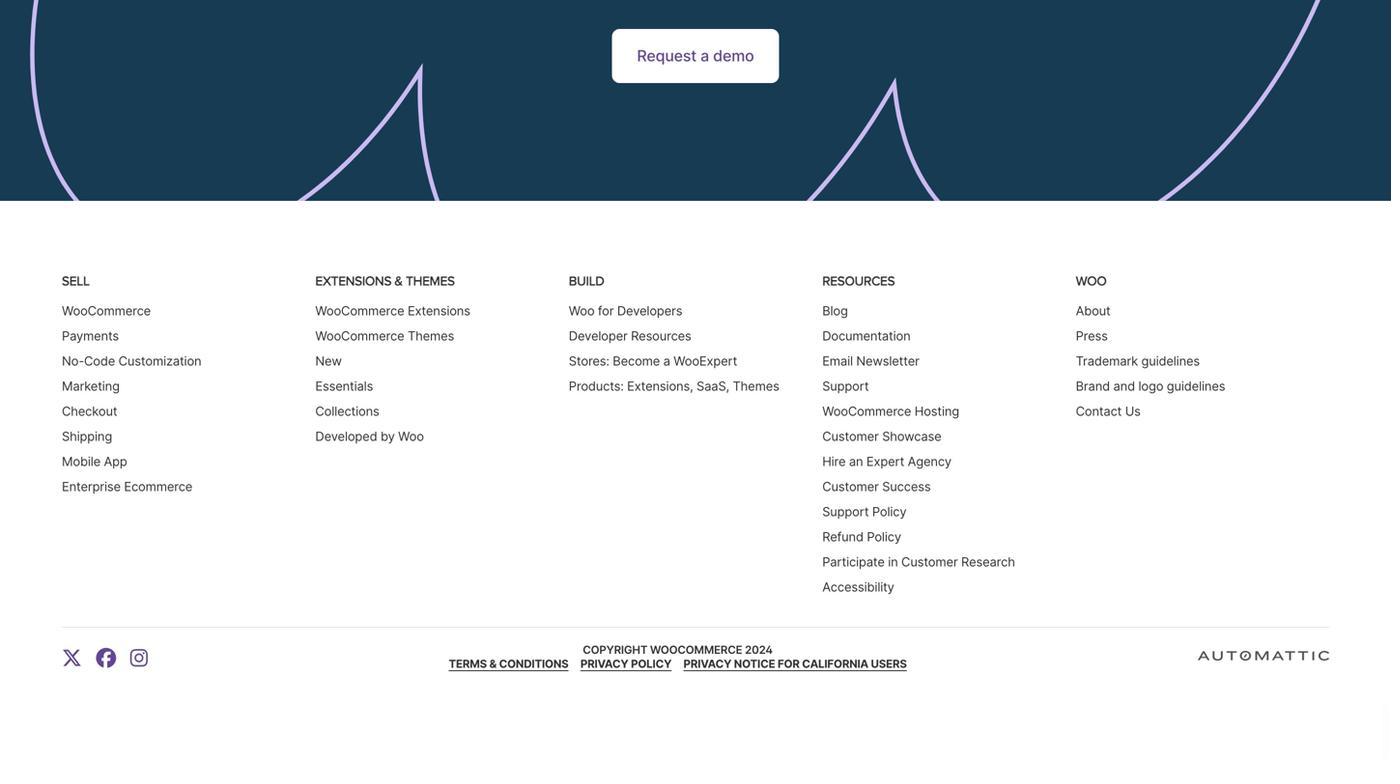 Task type: vqa. For each thing, say whether or not it's contained in the screenshot.
SERVICE NAVIGATION MENU "element"
no



Task type: describe. For each thing, give the bounding box(es) containing it.
policy for support policy
[[872, 504, 907, 519]]

showcase
[[882, 429, 941, 444]]

hire an expert agency link
[[822, 454, 952, 469]]

extensions & themes
[[315, 274, 455, 288]]

trademark guidelines
[[1076, 354, 1200, 369]]

app
[[104, 454, 127, 469]]

accessibility link
[[822, 580, 894, 595]]

woocommerce inside copyright woocommerce 2024 terms & conditions
[[650, 644, 742, 657]]

marketing link
[[62, 379, 120, 394]]

checkout link
[[62, 404, 117, 419]]

customer for customer success
[[822, 479, 879, 494]]

demo
[[713, 47, 754, 65]]

woo for woo
[[1076, 274, 1107, 288]]

build
[[569, 274, 604, 288]]

conditions
[[499, 658, 569, 671]]

customer showcase
[[822, 429, 941, 444]]

support policy link
[[822, 504, 907, 519]]

participate in customer research
[[822, 555, 1015, 570]]

woocommerce themes
[[315, 329, 454, 344]]

0 vertical spatial guidelines
[[1141, 354, 1200, 369]]

woocommerce for woocommerce hosting
[[822, 404, 911, 419]]

success
[[882, 479, 931, 494]]

trademark
[[1076, 354, 1138, 369]]

woocommerce themes link
[[315, 329, 454, 344]]

an
[[849, 454, 863, 469]]

collections
[[315, 404, 379, 419]]

request
[[637, 47, 697, 65]]

privacy policy
[[580, 658, 672, 671]]

developer resources link
[[569, 329, 691, 344]]

0 horizontal spatial &
[[395, 274, 403, 288]]

collections link
[[315, 404, 379, 419]]

enterprise ecommerce link
[[62, 479, 192, 494]]

an
[[1329, 653, 1350, 672]]

marketing
[[62, 379, 120, 394]]

shipping
[[62, 429, 112, 444]]

support policy
[[822, 504, 907, 519]]

1 vertical spatial guidelines
[[1167, 379, 1225, 394]]

press
[[1076, 329, 1108, 344]]

support for support policy
[[822, 504, 869, 519]]

brand and logo guidelines link
[[1076, 379, 1225, 394]]

0 horizontal spatial woo
[[398, 429, 424, 444]]

0 vertical spatial extensions
[[315, 274, 391, 288]]

participate in customer research link
[[822, 555, 1015, 570]]

products: extensions, saas, themes
[[569, 379, 779, 394]]

brand
[[1076, 379, 1110, 394]]

hire
[[822, 454, 846, 469]]

payments link
[[62, 329, 119, 344]]

terms
[[449, 658, 487, 671]]

brand and logo guidelines
[[1076, 379, 1225, 394]]

developer
[[569, 329, 628, 344]]

enterprise ecommerce
[[62, 479, 192, 494]]

0 vertical spatial themes
[[406, 274, 455, 288]]

refund policy link
[[822, 530, 901, 545]]

developed by woo
[[315, 429, 424, 444]]

customer success
[[822, 479, 931, 494]]

privacy for privacy policy
[[580, 658, 629, 671]]

contact us link
[[1076, 404, 1141, 419]]

become
[[613, 354, 660, 369]]

terms & conditions link
[[449, 658, 569, 671]]

email newsletter
[[822, 354, 919, 369]]

mobile app
[[62, 454, 127, 469]]

customization
[[118, 354, 201, 369]]

shipping link
[[62, 429, 112, 444]]

woocommerce for woocommerce link
[[62, 303, 151, 318]]

support link
[[822, 379, 869, 394]]

new link
[[315, 354, 342, 369]]

code
[[84, 354, 115, 369]]

policy for privacy policy
[[631, 658, 672, 671]]

documentation link
[[822, 329, 911, 344]]

press link
[[1076, 329, 1108, 344]]

about
[[1076, 303, 1111, 318]]

policy for refund policy
[[867, 530, 901, 545]]

woocommerce hosting link
[[822, 404, 959, 419]]

stores: become a wooexpert link
[[569, 354, 737, 369]]

by
[[381, 429, 395, 444]]

1 vertical spatial themes
[[408, 329, 454, 344]]

products: extensions, saas, themes link
[[569, 379, 779, 394]]

copyright woocommerce 2024 terms & conditions
[[449, 644, 773, 671]]

new
[[315, 354, 342, 369]]

customer success link
[[822, 479, 931, 494]]

developed by woo link
[[315, 429, 424, 444]]

checkout
[[62, 404, 117, 419]]

autom
[[1354, 653, 1391, 672]]

contact us
[[1076, 404, 1141, 419]]

us
[[1125, 404, 1141, 419]]

email newsletter link
[[822, 354, 919, 369]]

mobile
[[62, 454, 101, 469]]



Task type: locate. For each thing, give the bounding box(es) containing it.
privacy down copyright on the bottom left
[[580, 658, 629, 671]]

developer resources
[[569, 329, 691, 344]]

1 vertical spatial extensions
[[408, 303, 470, 318]]

contact
[[1076, 404, 1122, 419]]

guidelines up logo
[[1141, 354, 1200, 369]]

1 horizontal spatial for
[[778, 658, 800, 671]]

1 vertical spatial support
[[822, 504, 869, 519]]

essentials link
[[315, 379, 373, 394]]

woocommerce up notice
[[650, 644, 742, 657]]

notice
[[734, 658, 775, 671]]

woocommerce up customer showcase
[[822, 404, 911, 419]]

support down email
[[822, 379, 869, 394]]

extensions
[[315, 274, 391, 288], [408, 303, 470, 318]]

0 vertical spatial support
[[822, 379, 869, 394]]

& right terms
[[489, 658, 497, 671]]

refund policy
[[822, 530, 901, 545]]

newsletter
[[856, 354, 919, 369]]

1 vertical spatial resources
[[631, 329, 691, 344]]

0 vertical spatial woo
[[1076, 274, 1107, 288]]

refund
[[822, 530, 864, 545]]

woocommerce
[[62, 303, 151, 318], [315, 303, 404, 318], [315, 329, 404, 344], [822, 404, 911, 419], [650, 644, 742, 657]]

policy down customer success link on the bottom right of the page
[[872, 504, 907, 519]]

saas, themes
[[697, 379, 779, 394]]

customer showcase link
[[822, 429, 941, 444]]

resources up stores: become a wooexpert
[[631, 329, 691, 344]]

1 vertical spatial &
[[489, 658, 497, 671]]

stores:
[[569, 354, 609, 369]]

1 horizontal spatial extensions
[[408, 303, 470, 318]]

woocommerce for woocommerce extensions
[[315, 303, 404, 318]]

1 vertical spatial for
[[778, 658, 800, 671]]

california
[[802, 658, 869, 671]]

support for support link
[[822, 379, 869, 394]]

privacy notice for california users
[[684, 658, 907, 671]]

enterprise
[[62, 479, 121, 494]]

extensions up the woocommerce extensions link
[[315, 274, 391, 288]]

about link
[[1076, 303, 1111, 318]]

1 horizontal spatial &
[[489, 658, 497, 671]]

woocommerce up woocommerce themes link at top left
[[315, 303, 404, 318]]

2 horizontal spatial woo
[[1076, 274, 1107, 288]]

1 horizontal spatial woo
[[569, 303, 595, 318]]

expert
[[867, 454, 904, 469]]

hosting
[[915, 404, 959, 419]]

no-code customization
[[62, 354, 201, 369]]

logo
[[1138, 379, 1163, 394]]

customer research
[[901, 555, 1015, 570]]

in
[[888, 555, 898, 570]]

hire an expert agency
[[822, 454, 952, 469]]

users
[[871, 658, 907, 671]]

no-
[[62, 354, 84, 369]]

mobile app link
[[62, 454, 127, 469]]

& inside copyright woocommerce 2024 terms & conditions
[[489, 658, 497, 671]]

woo up about
[[1076, 274, 1107, 288]]

for right notice
[[778, 658, 800, 671]]

& up the woocommerce extensions link
[[395, 274, 403, 288]]

privacy left notice
[[684, 658, 732, 671]]

0 horizontal spatial resources
[[631, 329, 691, 344]]

participate
[[822, 555, 885, 570]]

1 support from the top
[[822, 379, 869, 394]]

and
[[1113, 379, 1135, 394]]

ecommerce
[[124, 479, 192, 494]]

essentials
[[315, 379, 373, 394]]

request a demo link
[[612, 29, 779, 83]]

woo up developer
[[569, 303, 595, 318]]

policy up in at right bottom
[[867, 530, 901, 545]]

woo right by
[[398, 429, 424, 444]]

no-code customization link
[[62, 354, 201, 369]]

extensions up woocommerce themes link at top left
[[408, 303, 470, 318]]

2 vertical spatial woo
[[398, 429, 424, 444]]

1 horizontal spatial privacy
[[684, 658, 732, 671]]

for up developer
[[598, 303, 614, 318]]

0 horizontal spatial privacy
[[580, 658, 629, 671]]

woo for woo for developers
[[569, 303, 595, 318]]

woocommerce for woocommerce themes
[[315, 329, 404, 344]]

0 vertical spatial &
[[395, 274, 403, 288]]

support up the refund at right bottom
[[822, 504, 869, 519]]

for
[[598, 303, 614, 318], [778, 658, 800, 671]]

2 support from the top
[[822, 504, 869, 519]]

0 vertical spatial policy
[[872, 504, 907, 519]]

2 vertical spatial policy
[[631, 658, 672, 671]]

1 vertical spatial woo
[[569, 303, 595, 318]]

woocommerce up 'payments' link
[[62, 303, 151, 318]]

documentation
[[822, 329, 911, 344]]

request a demo
[[637, 47, 754, 65]]

privacy notice for california users link
[[684, 658, 907, 671]]

privacy for privacy notice for california users
[[684, 658, 732, 671]]

support
[[822, 379, 869, 394], [822, 504, 869, 519]]

copyright
[[583, 644, 648, 657]]

customer up an
[[822, 429, 879, 444]]

0 vertical spatial resources
[[822, 274, 895, 288]]

1 vertical spatial policy
[[867, 530, 901, 545]]

&
[[395, 274, 403, 288], [489, 658, 497, 671]]

an autom link
[[1198, 651, 1391, 672]]

policy down copyright on the bottom left
[[631, 658, 672, 671]]

customer down an
[[822, 479, 879, 494]]

0 vertical spatial customer
[[822, 429, 879, 444]]

2 privacy from the left
[[684, 658, 732, 671]]

guidelines right logo
[[1167, 379, 1225, 394]]

developers
[[617, 303, 682, 318]]

1 horizontal spatial resources
[[822, 274, 895, 288]]

a wooexpert
[[663, 354, 737, 369]]

1 privacy from the left
[[580, 658, 629, 671]]

woocommerce up new
[[315, 329, 404, 344]]

woo for developers
[[569, 303, 682, 318]]

products:
[[569, 379, 624, 394]]

resources up blog link
[[822, 274, 895, 288]]

0 vertical spatial for
[[598, 303, 614, 318]]

sell
[[62, 274, 90, 288]]

1 vertical spatial customer
[[822, 479, 879, 494]]

a
[[701, 47, 709, 65]]

accessibility
[[822, 580, 894, 595]]

themes up the woocommerce extensions link
[[406, 274, 455, 288]]

agency
[[908, 454, 952, 469]]

2 customer from the top
[[822, 479, 879, 494]]

themes down woocommerce extensions
[[408, 329, 454, 344]]

woocommerce link
[[62, 303, 151, 318]]

0 horizontal spatial extensions
[[315, 274, 391, 288]]

extensions,
[[627, 379, 693, 394]]

payments
[[62, 329, 119, 344]]

trademark guidelines link
[[1076, 354, 1200, 369]]

customer for customer showcase
[[822, 429, 879, 444]]

0 horizontal spatial for
[[598, 303, 614, 318]]

developed
[[315, 429, 377, 444]]

stores: become a wooexpert
[[569, 354, 737, 369]]

woocommerce hosting
[[822, 404, 959, 419]]

2024
[[745, 644, 773, 657]]

woo
[[1076, 274, 1107, 288], [569, 303, 595, 318], [398, 429, 424, 444]]

1 customer from the top
[[822, 429, 879, 444]]

blog
[[822, 303, 848, 318]]



